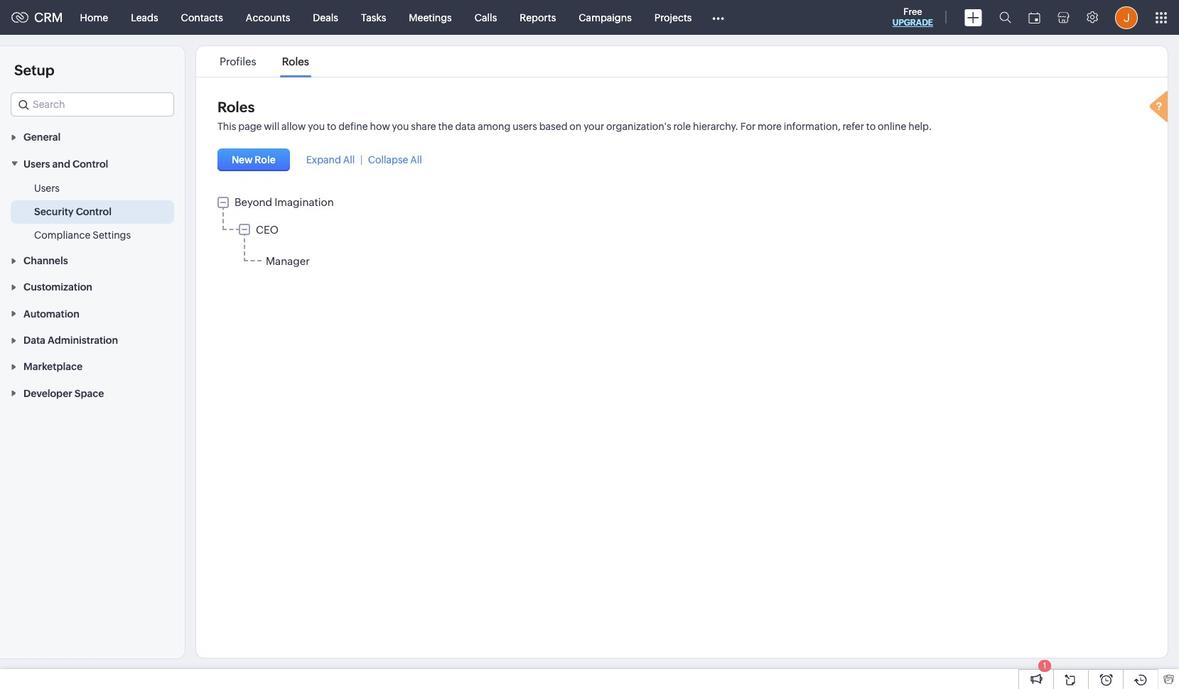 Task type: vqa. For each thing, say whether or not it's contained in the screenshot.
Control to the top
yes



Task type: describe. For each thing, give the bounding box(es) containing it.
developer
[[23, 388, 72, 399]]

campaigns link
[[567, 0, 643, 34]]

meetings link
[[398, 0, 463, 34]]

control inside dropdown button
[[73, 158, 108, 170]]

manager
[[266, 255, 310, 268]]

security control link
[[34, 205, 112, 219]]

profiles link
[[218, 55, 259, 68]]

users link
[[34, 181, 60, 195]]

list containing profiles
[[207, 46, 322, 77]]

setup
[[14, 62, 54, 78]]

leads
[[131, 12, 158, 23]]

data administration button
[[0, 327, 185, 353]]

based
[[539, 121, 568, 132]]

1 you from the left
[[308, 121, 325, 132]]

new role button
[[218, 149, 290, 171]]

page
[[238, 121, 262, 132]]

Search text field
[[11, 93, 173, 116]]

will
[[264, 121, 280, 132]]

users
[[513, 121, 537, 132]]

profiles
[[220, 55, 256, 68]]

users and control
[[23, 158, 108, 170]]

search image
[[999, 11, 1012, 23]]

search element
[[991, 0, 1020, 35]]

security
[[34, 206, 74, 217]]

organization's
[[606, 121, 671, 132]]

contacts link
[[170, 0, 234, 34]]

accounts
[[246, 12, 290, 23]]

security control
[[34, 206, 112, 217]]

group for beyond imagination
[[239, 223, 1147, 271]]

how
[[370, 121, 390, 132]]

tasks link
[[350, 0, 398, 34]]

Other Modules field
[[703, 6, 734, 29]]

beyond imagination
[[235, 196, 334, 208]]

0 horizontal spatial roles
[[218, 99, 255, 115]]

deals
[[313, 12, 338, 23]]

marketplace
[[23, 361, 83, 373]]

home link
[[69, 0, 120, 34]]

manager link
[[266, 255, 310, 268]]

marketplace button
[[0, 353, 185, 380]]

administration
[[48, 335, 118, 346]]

create menu image
[[965, 9, 982, 26]]

users and control button
[[0, 150, 185, 177]]

developer space button
[[0, 380, 185, 406]]

help image
[[1147, 89, 1175, 128]]

tasks
[[361, 12, 386, 23]]

users for users
[[34, 182, 60, 194]]

and
[[52, 158, 70, 170]]

compliance settings
[[34, 229, 131, 241]]

the
[[438, 121, 453, 132]]

settings
[[93, 229, 131, 241]]

users and control region
[[0, 177, 185, 247]]

2 you from the left
[[392, 121, 409, 132]]

on
[[570, 121, 582, 132]]

hierarchy.
[[693, 121, 739, 132]]

for
[[741, 121, 756, 132]]

crm link
[[11, 10, 63, 25]]

reports link
[[508, 0, 567, 34]]

this page will allow you to define how you share the data among users based on your organization's role hierarchy. for more information, refer to online help.
[[218, 121, 932, 132]]

calls link
[[463, 0, 508, 34]]

automation
[[23, 308, 79, 320]]

data
[[455, 121, 476, 132]]

share
[[411, 121, 436, 132]]

ceo
[[256, 224, 279, 236]]

free
[[904, 6, 922, 17]]

create menu element
[[956, 0, 991, 34]]

expand all | collapse all
[[306, 154, 422, 166]]

leads link
[[120, 0, 170, 34]]

1 to from the left
[[327, 121, 336, 132]]

channels button
[[0, 247, 185, 274]]

automation button
[[0, 300, 185, 327]]



Task type: locate. For each thing, give the bounding box(es) containing it.
1
[[1043, 662, 1047, 670]]

projects link
[[643, 0, 703, 34]]

new role
[[232, 154, 276, 166]]

role
[[673, 121, 691, 132]]

1 horizontal spatial you
[[392, 121, 409, 132]]

profile element
[[1107, 0, 1147, 34]]

data administration
[[23, 335, 118, 346]]

to
[[327, 121, 336, 132], [866, 121, 876, 132]]

1 horizontal spatial all
[[410, 154, 422, 166]]

1 all from the left
[[343, 154, 355, 166]]

2 to from the left
[[866, 121, 876, 132]]

group containing beyond imagination
[[218, 196, 1147, 273]]

roles link
[[280, 55, 311, 68]]

users inside region
[[34, 182, 60, 194]]

group for this page will allow you to define how you share the data among users based on your organization's role hierarchy. for more information, refer to online help.
[[218, 196, 1147, 273]]

users inside dropdown button
[[23, 158, 50, 170]]

roles up this
[[218, 99, 255, 115]]

compliance settings link
[[34, 228, 131, 242]]

reports
[[520, 12, 556, 23]]

channels
[[23, 255, 68, 267]]

control up compliance settings
[[76, 206, 112, 217]]

1 vertical spatial control
[[76, 206, 112, 217]]

0 vertical spatial roles
[[282, 55, 309, 68]]

new role link
[[218, 149, 292, 171]]

1 horizontal spatial to
[[866, 121, 876, 132]]

campaigns
[[579, 12, 632, 23]]

calendar image
[[1029, 12, 1041, 23]]

compliance
[[34, 229, 91, 241]]

contacts
[[181, 12, 223, 23]]

group inside group
[[239, 223, 1147, 271]]

all right collapse
[[410, 154, 422, 166]]

projects
[[655, 12, 692, 23]]

allow
[[282, 121, 306, 132]]

users left and
[[23, 158, 50, 170]]

customization button
[[0, 274, 185, 300]]

customization
[[23, 282, 92, 293]]

to left define
[[327, 121, 336, 132]]

0 horizontal spatial all
[[343, 154, 355, 166]]

0 vertical spatial control
[[73, 158, 108, 170]]

space
[[75, 388, 104, 399]]

upgrade
[[893, 18, 933, 28]]

role
[[255, 154, 276, 166]]

information,
[[784, 121, 841, 132]]

ceo link
[[256, 224, 279, 236]]

to right refer
[[866, 121, 876, 132]]

collapse
[[368, 154, 408, 166]]

general button
[[0, 124, 185, 150]]

this
[[218, 121, 236, 132]]

define
[[338, 121, 368, 132]]

group
[[218, 196, 1147, 273], [239, 223, 1147, 271]]

None field
[[11, 92, 174, 117]]

roles
[[282, 55, 309, 68], [218, 99, 255, 115]]

accounts link
[[234, 0, 302, 34]]

deals link
[[302, 0, 350, 34]]

profile image
[[1115, 6, 1138, 29]]

help.
[[909, 121, 932, 132]]

data
[[23, 335, 45, 346]]

users for users and control
[[23, 158, 50, 170]]

all left |
[[343, 154, 355, 166]]

0 vertical spatial users
[[23, 158, 50, 170]]

refer
[[843, 121, 864, 132]]

0 horizontal spatial to
[[327, 121, 336, 132]]

2 all from the left
[[410, 154, 422, 166]]

among
[[478, 121, 511, 132]]

control inside region
[[76, 206, 112, 217]]

users
[[23, 158, 50, 170], [34, 182, 60, 194]]

developer space
[[23, 388, 104, 399]]

home
[[80, 12, 108, 23]]

roles down accounts link
[[282, 55, 309, 68]]

online
[[878, 121, 907, 132]]

crm
[[34, 10, 63, 25]]

calls
[[475, 12, 497, 23]]

|
[[361, 154, 362, 166]]

1 horizontal spatial roles
[[282, 55, 309, 68]]

expand
[[306, 154, 341, 166]]

control
[[73, 158, 108, 170], [76, 206, 112, 217]]

list
[[207, 46, 322, 77]]

imagination
[[275, 196, 334, 208]]

you right the allow at top left
[[308, 121, 325, 132]]

1 vertical spatial users
[[34, 182, 60, 194]]

free upgrade
[[893, 6, 933, 28]]

users up security
[[34, 182, 60, 194]]

meetings
[[409, 12, 452, 23]]

all
[[343, 154, 355, 166], [410, 154, 422, 166]]

control down general dropdown button
[[73, 158, 108, 170]]

group containing ceo
[[239, 223, 1147, 271]]

general
[[23, 132, 61, 143]]

0 horizontal spatial you
[[308, 121, 325, 132]]

your
[[584, 121, 604, 132]]

beyond
[[235, 196, 272, 208]]

1 vertical spatial roles
[[218, 99, 255, 115]]

more
[[758, 121, 782, 132]]

you right how at the top left of the page
[[392, 121, 409, 132]]

you
[[308, 121, 325, 132], [392, 121, 409, 132]]

new
[[232, 154, 253, 166]]



